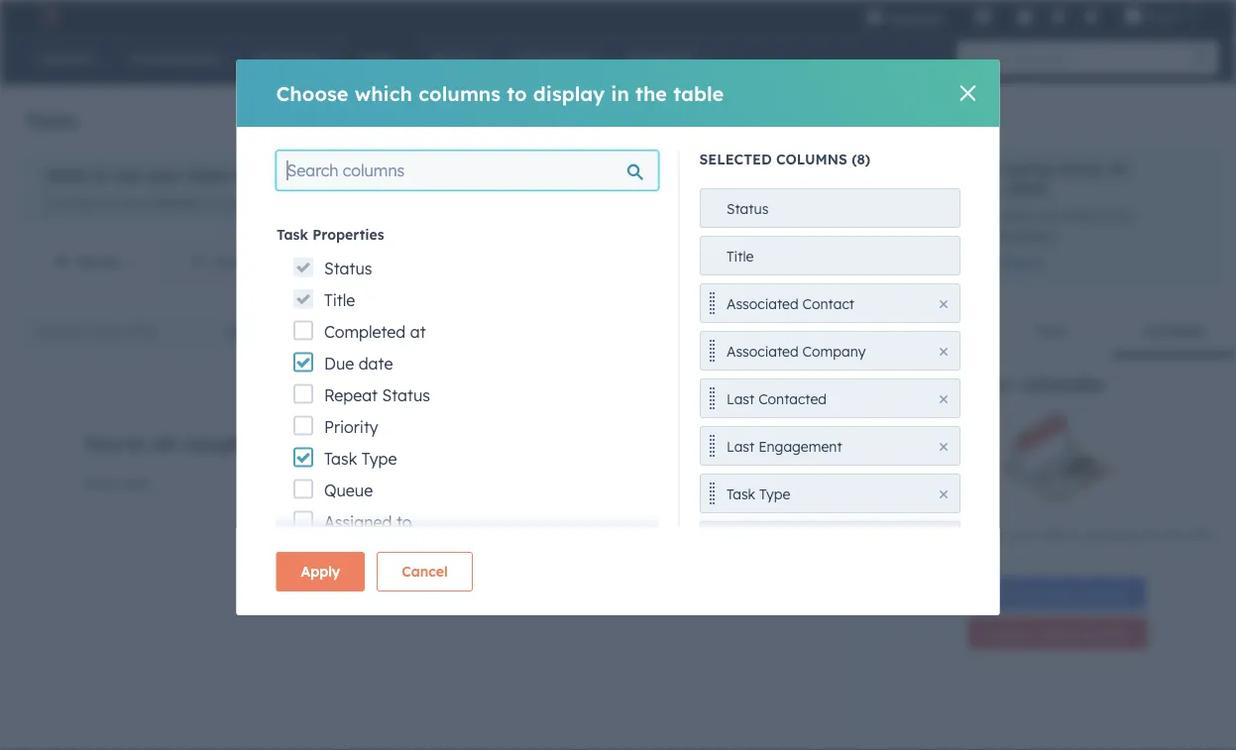 Task type: vqa. For each thing, say whether or not it's contained in the screenshot.
the media
no



Task type: describe. For each thing, give the bounding box(es) containing it.
close image for last engagement
[[940, 443, 948, 451]]

completed at
[[324, 322, 426, 342]]

or inside know when to work on your tasks or get ready for your next meeting.
[[1072, 527, 1084, 542]]

in inside all data shown here now lives in the prospecting workspace.
[[1097, 207, 1108, 225]]

at
[[410, 322, 426, 342]]

settings link
[[1046, 5, 1071, 26]]

your down feed link
[[968, 372, 1014, 397]]

cancel
[[402, 563, 448, 581]]

all for all data shown here now lives in the prospecting workspace.
[[902, 207, 917, 225]]

see
[[114, 166, 141, 185]]

for
[[1145, 527, 1161, 542]]

tasks banner
[[25, 99, 840, 137]]

1 horizontal spatial go
[[902, 254, 921, 271]]

queue
[[324, 481, 373, 500]]

meeting.
[[881, 551, 930, 566]]

completed
[[324, 322, 405, 342]]

0 horizontal spatial status
[[324, 258, 372, 278]]

to left see
[[93, 166, 109, 185]]

workspace.
[[983, 227, 1059, 244]]

panel
[[940, 159, 985, 179]]

menu containing apple
[[852, 0, 1213, 32]]

google
[[303, 166, 361, 185]]

search button
[[1185, 42, 1219, 75]]

due for due today
[[214, 254, 240, 271]]

company
[[803, 343, 866, 360]]

schedule
[[1144, 322, 1206, 339]]

start 0 tasks
[[691, 323, 779, 340]]

marketplaces image
[[975, 9, 993, 27]]

upgrade
[[888, 9, 943, 26]]

overdue link
[[310, 239, 446, 287]]

(
[[99, 254, 104, 271]]

1 vertical spatial connect
[[881, 372, 962, 397]]

lives
[[1064, 207, 1093, 225]]

on inside this panel is going away on november 1, 2023.
[[1108, 159, 1129, 179]]

ready
[[1109, 527, 1141, 542]]

1 vertical spatial prospecting
[[944, 254, 1027, 271]]

2 vertical spatial task
[[727, 486, 755, 503]]

your up created
[[261, 166, 298, 185]]

on right up
[[288, 431, 313, 456]]

due today
[[214, 254, 282, 271]]

go to prospecting
[[902, 254, 1027, 271]]

associated for associated contact
[[727, 295, 799, 312]]

notifications image
[[1083, 9, 1101, 27]]

close image for task type
[[940, 490, 948, 498]]

associated company
[[727, 343, 866, 360]]

start
[[691, 323, 726, 340]]

associated for associated company
[[727, 343, 799, 360]]

help button
[[1009, 0, 1042, 32]]

repeat status
[[324, 385, 430, 405]]

contact
[[803, 295, 854, 312]]

date
[[358, 354, 393, 373]]

close image for contact
[[940, 300, 948, 308]]

your right see
[[146, 166, 183, 185]]

)
[[113, 254, 118, 271]]

1,
[[990, 179, 1004, 198]]

new
[[116, 194, 142, 212]]

going
[[1008, 159, 1055, 179]]

choose which columns to display in the table
[[276, 81, 724, 106]]

(8)
[[852, 151, 871, 168]]

apple button
[[1113, 0, 1211, 32]]

assigned to
[[324, 512, 412, 532]]

task
[[799, 114, 823, 128]]

import
[[673, 114, 713, 128]]

due date
[[324, 354, 393, 373]]

apple
[[1147, 7, 1181, 24]]

0 horizontal spatial type
[[361, 449, 397, 469]]

overdue
[[363, 254, 418, 271]]

queues
[[587, 114, 628, 128]]

work.
[[117, 475, 152, 492]]

close image for contacted
[[940, 395, 948, 403]]

priority
[[324, 417, 378, 437]]

data
[[921, 207, 952, 225]]

your right work
[[1011, 527, 1036, 542]]

manage queues
[[538, 114, 628, 128]]

1 vertical spatial columns
[[777, 151, 848, 168]]

sync
[[225, 194, 254, 212]]

in inside want to see your tasks on your google or outlook calendar? connect a new calendar to sync tasks created in hubspot. go to settings
[[350, 194, 362, 212]]

(1) assignee
[[296, 323, 380, 340]]

1 vertical spatial title
[[324, 290, 355, 310]]

choose which columns to display in the table dialog
[[237, 60, 1000, 751]]

apply
[[301, 563, 340, 581]]

feed
[[1035, 322, 1067, 339]]

which
[[355, 81, 413, 106]]

last for last engagement
[[727, 438, 755, 455]]

the inside all data shown here now lives in the prospecting workspace.
[[1112, 207, 1133, 225]]

tasks inside start 0 tasks button
[[743, 323, 779, 340]]

close image inside want to see your tasks on your google or outlook calendar? alert
[[803, 182, 815, 193]]

last engagement
[[727, 438, 842, 455]]

manage for manage views
[[697, 254, 753, 271]]

settings
[[473, 194, 528, 212]]

go to prospecting link
[[902, 254, 1047, 275]]

want to see your tasks on your google or outlook calendar? connect a new calendar to sync tasks created in hubspot. go to settings
[[46, 166, 537, 212]]

notifications button
[[1075, 0, 1109, 32]]

or inside want to see your tasks on your google or outlook calendar? connect a new calendar to sync tasks created in hubspot. go to settings
[[366, 166, 383, 185]]

today
[[244, 254, 282, 271]]

to left sync
[[207, 194, 221, 212]]

shown
[[956, 207, 997, 225]]

here
[[1001, 207, 1030, 225]]

0 vertical spatial task type
[[324, 449, 397, 469]]

1 vertical spatial task
[[324, 449, 357, 469]]

get
[[1087, 527, 1106, 542]]

is
[[990, 159, 1003, 179]]

tasks up sync
[[188, 166, 231, 185]]

create
[[759, 114, 796, 128]]

manage for manage queues
[[538, 114, 584, 128]]

feed link
[[989, 307, 1113, 355]]

engagement
[[758, 438, 842, 455]]

up
[[257, 431, 282, 456]]

to down data
[[925, 254, 940, 271]]

manage queues link
[[521, 105, 644, 137]]



Task type: locate. For each thing, give the bounding box(es) containing it.
columns
[[419, 81, 501, 106], [777, 151, 848, 168]]

create task
[[759, 114, 823, 128]]

due inside "choose which columns to display in the table" dialog
[[324, 354, 354, 373]]

manage left views
[[697, 254, 753, 271]]

when
[[915, 527, 945, 542]]

import link
[[656, 105, 730, 137]]

close image
[[803, 182, 815, 193], [940, 300, 948, 308], [940, 395, 948, 403]]

create task link
[[742, 105, 840, 137]]

Search task title search field
[[25, 312, 259, 352]]

selected columns (8)
[[700, 151, 871, 168]]

or up hubspot.
[[366, 166, 383, 185]]

task type
[[324, 449, 397, 469], [727, 486, 790, 503]]

type down priority
[[361, 449, 397, 469]]

status down date
[[382, 385, 430, 405]]

on inside know when to work on your tasks or get ready for your next meeting.
[[994, 527, 1008, 542]]

on up sync
[[236, 166, 256, 185]]

2 horizontal spatial in
[[1097, 207, 1108, 225]]

on inside want to see your tasks on your google or outlook calendar? connect a new calendar to sync tasks created in hubspot. go to settings
[[236, 166, 256, 185]]

1 horizontal spatial the
[[1112, 207, 1133, 225]]

task up today
[[276, 226, 308, 244]]

0 vertical spatial or
[[366, 166, 383, 185]]

last for last contacted
[[727, 390, 755, 408]]

go to settings link
[[431, 194, 528, 212]]

insights link
[[865, 307, 989, 355]]

know
[[881, 527, 912, 542]]

1 vertical spatial type
[[759, 486, 790, 503]]

0 horizontal spatial go
[[431, 194, 450, 212]]

connect down insights link
[[881, 372, 962, 397]]

november
[[902, 179, 985, 198]]

1 horizontal spatial manage
[[697, 254, 753, 271]]

title up (1) assignee at the left of page
[[324, 290, 355, 310]]

connect
[[46, 194, 100, 212], [881, 372, 962, 397]]

1 horizontal spatial task
[[324, 449, 357, 469]]

1 horizontal spatial status
[[382, 385, 430, 405]]

the inside dialog
[[636, 81, 668, 106]]

all left data
[[902, 207, 917, 225]]

all left '('
[[77, 254, 95, 271]]

tasks left get
[[1039, 527, 1069, 542]]

help image
[[1017, 9, 1034, 27]]

to left work
[[948, 527, 960, 542]]

0 vertical spatial calendar
[[146, 194, 203, 212]]

or left get
[[1072, 527, 1084, 542]]

navigation
[[25, 238, 553, 288]]

0 horizontal spatial calendar
[[146, 194, 203, 212]]

1 vertical spatial close image
[[940, 300, 948, 308]]

0
[[104, 254, 113, 271], [730, 323, 739, 340]]

calendar
[[146, 194, 203, 212], [1020, 372, 1107, 397]]

all
[[151, 431, 176, 456]]

last left contacted
[[727, 390, 755, 408]]

due today link
[[161, 239, 310, 287]]

1 vertical spatial due
[[324, 354, 354, 373]]

calendar inside want to see your tasks on your google or outlook calendar? connect a new calendar to sync tasks created in hubspot. go to settings
[[146, 194, 203, 212]]

2 vertical spatial close image
[[940, 395, 948, 403]]

0 horizontal spatial in
[[350, 194, 362, 212]]

0 horizontal spatial the
[[636, 81, 668, 106]]

search image
[[1195, 52, 1209, 65]]

assigned
[[324, 512, 392, 532]]

1 horizontal spatial title
[[727, 247, 754, 265]]

0 horizontal spatial or
[[366, 166, 383, 185]]

1 link opens in a new window image from the top
[[1030, 255, 1044, 275]]

due
[[214, 254, 240, 271], [324, 354, 354, 373]]

close image down insights link
[[940, 395, 948, 403]]

nice work.
[[84, 475, 152, 492]]

hubspot image
[[36, 4, 60, 28]]

connect down want
[[46, 194, 100, 212]]

the
[[636, 81, 668, 106], [1112, 207, 1133, 225]]

0 horizontal spatial 0
[[104, 254, 113, 271]]

2 associated from the top
[[727, 343, 799, 360]]

1 horizontal spatial or
[[1072, 527, 1084, 542]]

type
[[361, 449, 397, 469], [759, 486, 790, 503]]

0 vertical spatial go
[[431, 194, 450, 212]]

navigation containing all
[[25, 238, 553, 288]]

upgrade image
[[866, 9, 884, 27]]

all
[[902, 207, 917, 225], [77, 254, 95, 271]]

1 vertical spatial go
[[902, 254, 921, 271]]

on right away
[[1108, 159, 1129, 179]]

1 vertical spatial associated
[[727, 343, 799, 360]]

associated contact
[[727, 295, 854, 312]]

1 vertical spatial 0
[[730, 323, 739, 340]]

0 vertical spatial type
[[361, 449, 397, 469]]

close image down connect your calendar at the right of the page
[[940, 443, 948, 451]]

1 vertical spatial last
[[727, 438, 755, 455]]

tasks up associated company
[[743, 323, 779, 340]]

0 horizontal spatial connect
[[46, 194, 100, 212]]

0 vertical spatial the
[[636, 81, 668, 106]]

or
[[366, 166, 383, 185], [1072, 527, 1084, 542]]

all inside all data shown here now lives in the prospecting workspace.
[[902, 207, 917, 225]]

nice
[[84, 475, 113, 492]]

1 vertical spatial all
[[77, 254, 95, 271]]

2023.
[[1009, 179, 1050, 198]]

columns down task at top right
[[777, 151, 848, 168]]

task type down last engagement at the bottom right of page
[[727, 486, 790, 503]]

to left the "display"
[[507, 81, 527, 106]]

0 horizontal spatial task type
[[324, 449, 397, 469]]

go down outlook
[[431, 194, 450, 212]]

repeat
[[324, 385, 377, 405]]

0 horizontal spatial manage
[[538, 114, 584, 128]]

0 inside navigation
[[104, 254, 113, 271]]

associated down start 0 tasks
[[727, 343, 799, 360]]

1 horizontal spatial all
[[902, 207, 917, 225]]

0 vertical spatial due
[[214, 254, 240, 271]]

close image down insights
[[940, 348, 948, 356]]

task properties
[[276, 226, 384, 244]]

close image for choose which columns to display in the table
[[961, 85, 976, 101]]

go down data
[[902, 254, 921, 271]]

your right 'for'
[[1164, 527, 1189, 542]]

last contacted
[[727, 390, 827, 408]]

manage down the "display"
[[538, 114, 584, 128]]

created
[[296, 194, 347, 212]]

1 associated from the top
[[727, 295, 799, 312]]

1 last from the top
[[727, 390, 755, 408]]

0 vertical spatial 0
[[104, 254, 113, 271]]

want to see your tasks on your google or outlook calendar? alert
[[25, 157, 840, 222]]

to down search columns search box
[[455, 194, 469, 212]]

1 horizontal spatial due
[[324, 354, 354, 373]]

0 horizontal spatial columns
[[419, 81, 501, 106]]

0 horizontal spatial task
[[276, 226, 308, 244]]

columns right which
[[419, 81, 501, 106]]

know when to work on your tasks or get ready for your next meeting.
[[881, 527, 1217, 566]]

2 horizontal spatial task
[[727, 486, 755, 503]]

tasks
[[25, 108, 80, 132]]

0 vertical spatial close image
[[803, 182, 815, 193]]

cancel button
[[377, 552, 473, 592]]

type down last engagement at the bottom right of page
[[759, 486, 790, 503]]

due for due date
[[324, 354, 354, 373]]

0 vertical spatial all
[[902, 207, 917, 225]]

1 horizontal spatial columns
[[777, 151, 848, 168]]

menu
[[852, 0, 1213, 32]]

Search columns search field
[[276, 151, 659, 190]]

due down (1) assignee at the left of page
[[324, 354, 354, 373]]

to inside know when to work on your tasks or get ready for your next meeting.
[[948, 527, 960, 542]]

marketplaces button
[[963, 0, 1005, 32]]

title left views
[[727, 247, 754, 265]]

tasks right sync
[[258, 194, 293, 212]]

prospecting
[[902, 227, 979, 244], [944, 254, 1027, 271]]

last
[[727, 390, 755, 408], [727, 438, 755, 455]]

1 vertical spatial calendar
[[1020, 372, 1107, 397]]

1 horizontal spatial type
[[759, 486, 790, 503]]

(1)
[[296, 323, 314, 340]]

close image up when
[[940, 490, 948, 498]]

1 horizontal spatial connect
[[881, 372, 962, 397]]

want
[[46, 166, 88, 185]]

tab list
[[865, 307, 1237, 356]]

calendar right new
[[146, 194, 203, 212]]

0 vertical spatial status
[[727, 200, 769, 217]]

to right assigned at bottom
[[396, 512, 412, 532]]

all for all ( 0 )
[[77, 254, 95, 271]]

0 down a
[[104, 254, 113, 271]]

1 horizontal spatial in
[[611, 81, 630, 106]]

close image up insights
[[940, 300, 948, 308]]

display
[[533, 81, 605, 106]]

outlook
[[388, 166, 453, 185]]

0 vertical spatial title
[[727, 247, 754, 265]]

in up properties
[[350, 194, 362, 212]]

1 vertical spatial status
[[324, 258, 372, 278]]

1 vertical spatial task type
[[727, 486, 790, 503]]

0 vertical spatial manage
[[538, 114, 584, 128]]

menu item
[[957, 0, 961, 32]]

go inside want to see your tasks on your google or outlook calendar? connect a new calendar to sync tasks created in hubspot. go to settings
[[431, 194, 450, 212]]

prospecting down data
[[902, 227, 979, 244]]

2 last from the top
[[727, 438, 755, 455]]

task down last engagement at the bottom right of page
[[727, 486, 755, 503]]

all data shown here now lives in the prospecting workspace.
[[902, 207, 1133, 244]]

2 horizontal spatial status
[[727, 200, 769, 217]]

connect your calendar
[[881, 372, 1107, 397]]

tab list containing insights
[[865, 307, 1237, 356]]

insights
[[900, 322, 954, 339]]

1 vertical spatial or
[[1072, 527, 1084, 542]]

close image for associated company
[[940, 348, 948, 356]]

status down properties
[[324, 258, 372, 278]]

0 horizontal spatial all
[[77, 254, 95, 271]]

due left today
[[214, 254, 240, 271]]

away
[[1060, 159, 1103, 179]]

associated
[[727, 295, 799, 312], [727, 343, 799, 360]]

the left table
[[636, 81, 668, 106]]

0 horizontal spatial due
[[214, 254, 240, 271]]

settings image
[[1050, 8, 1068, 26]]

the right lives
[[1112, 207, 1133, 225]]

you're
[[84, 431, 145, 456]]

1 vertical spatial manage
[[697, 254, 753, 271]]

1 horizontal spatial task type
[[727, 486, 790, 503]]

close image up panel
[[961, 85, 976, 101]]

1 vertical spatial the
[[1112, 207, 1133, 225]]

link opens in a new window image
[[1030, 255, 1044, 275], [1030, 258, 1044, 271]]

next
[[1192, 527, 1217, 542]]

on right work
[[994, 527, 1008, 542]]

task type down priority
[[324, 449, 397, 469]]

views
[[757, 254, 796, 271]]

properties
[[312, 226, 384, 244]]

close image
[[961, 85, 976, 101], [940, 348, 948, 356], [940, 443, 948, 451], [940, 490, 948, 498]]

0 vertical spatial connect
[[46, 194, 100, 212]]

calendar down feed link
[[1020, 372, 1107, 397]]

tasks.
[[319, 431, 376, 456]]

on
[[1108, 159, 1129, 179], [236, 166, 256, 185], [288, 431, 313, 456], [994, 527, 1008, 542]]

to
[[507, 81, 527, 106], [93, 166, 109, 185], [207, 194, 221, 212], [455, 194, 469, 212], [925, 254, 940, 271], [396, 512, 412, 532], [948, 527, 960, 542]]

connect inside want to see your tasks on your google or outlook calendar? connect a new calendar to sync tasks created in hubspot. go to settings
[[46, 194, 100, 212]]

manage views
[[697, 254, 796, 271]]

you're all caught up on tasks.
[[84, 431, 376, 456]]

caught
[[182, 431, 251, 456]]

(1) assignee button
[[283, 312, 406, 352]]

0 inside button
[[730, 323, 739, 340]]

task up queue
[[324, 449, 357, 469]]

in inside dialog
[[611, 81, 630, 106]]

0 vertical spatial columns
[[419, 81, 501, 106]]

2 link opens in a new window image from the top
[[1030, 258, 1044, 271]]

0 right 'start'
[[730, 323, 739, 340]]

0 vertical spatial associated
[[727, 295, 799, 312]]

tasks inside know when to work on your tasks or get ready for your next meeting.
[[1039, 527, 1069, 542]]

close image down selected columns (8)
[[803, 182, 815, 193]]

1 horizontal spatial 0
[[730, 323, 739, 340]]

prospecting down workspace.
[[944, 254, 1027, 271]]

0 vertical spatial last
[[727, 390, 755, 408]]

apply button
[[276, 552, 365, 592]]

contacted
[[758, 390, 827, 408]]

manage views link
[[684, 243, 809, 282]]

in right lives
[[1097, 207, 1108, 225]]

1 horizontal spatial calendar
[[1020, 372, 1107, 397]]

assignee
[[318, 323, 380, 340]]

last down last contacted
[[727, 438, 755, 455]]

Search HubSpot search field
[[958, 42, 1201, 75]]

work
[[963, 527, 990, 542]]

associated up start 0 tasks
[[727, 295, 799, 312]]

choose
[[276, 81, 349, 106]]

start 0 tasks button
[[667, 312, 824, 352]]

now
[[1034, 207, 1061, 225]]

0 vertical spatial prospecting
[[902, 227, 979, 244]]

0 horizontal spatial title
[[324, 290, 355, 310]]

2 vertical spatial status
[[382, 385, 430, 405]]

prospecting inside all data shown here now lives in the prospecting workspace.
[[902, 227, 979, 244]]

bob builder image
[[1125, 7, 1143, 25]]

0 vertical spatial task
[[276, 226, 308, 244]]

manage inside tasks banner
[[538, 114, 584, 128]]

in up queues
[[611, 81, 630, 106]]

status down selected
[[727, 200, 769, 217]]



